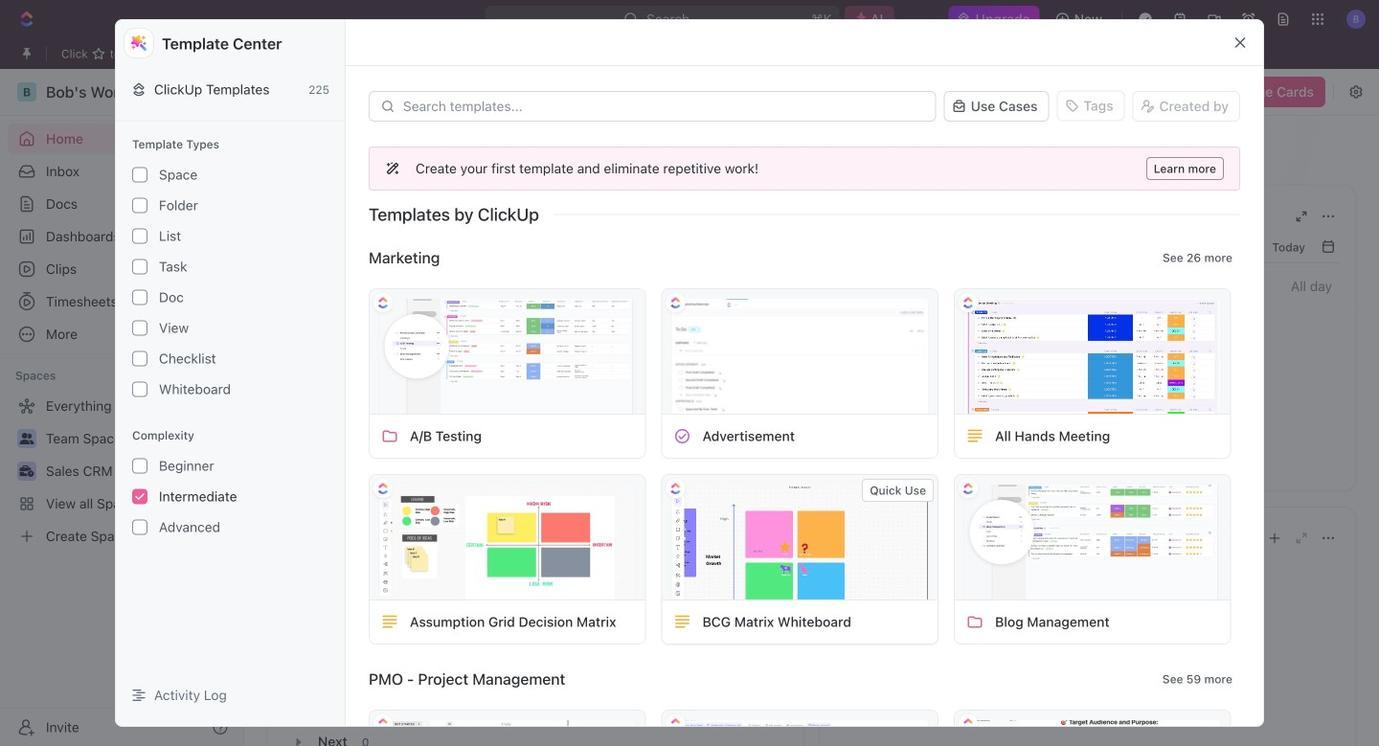 Task type: vqa. For each thing, say whether or not it's contained in the screenshot.
rightmost List template element
yes



Task type: describe. For each thing, give the bounding box(es) containing it.
folder template image
[[381, 428, 398, 445]]

sidebar navigation
[[0, 69, 244, 746]]

1 horizontal spatial list template element
[[674, 614, 691, 631]]

task template image
[[674, 428, 691, 445]]

task template element
[[674, 428, 691, 445]]

tree inside sidebar "navigation"
[[8, 391, 236, 552]]

folder template image
[[967, 614, 984, 631]]

0 horizontal spatial list template element
[[381, 614, 398, 631]]

2 horizontal spatial list template image
[[967, 428, 984, 445]]



Task type: locate. For each thing, give the bounding box(es) containing it.
None checkbox
[[132, 198, 148, 213], [132, 259, 148, 274], [132, 290, 148, 305], [132, 320, 148, 336], [132, 351, 148, 366], [132, 458, 148, 474], [132, 520, 148, 535], [132, 198, 148, 213], [132, 259, 148, 274], [132, 290, 148, 305], [132, 320, 148, 336], [132, 351, 148, 366], [132, 458, 148, 474], [132, 520, 148, 535]]

0 vertical spatial folder template element
[[381, 428, 398, 445]]

1 vertical spatial folder template element
[[967, 614, 984, 631]]

1 horizontal spatial list template image
[[674, 614, 691, 631]]

tree
[[8, 391, 236, 552]]

1 horizontal spatial folder template element
[[967, 614, 984, 631]]

None checkbox
[[132, 167, 148, 183], [132, 228, 148, 244], [132, 382, 148, 397], [132, 489, 148, 504], [132, 167, 148, 183], [132, 228, 148, 244], [132, 382, 148, 397], [132, 489, 148, 504]]

0 horizontal spatial folder template element
[[381, 428, 398, 445]]

Search templates... text field
[[403, 99, 925, 114]]

tab list
[[287, 554, 784, 601]]

folder template element
[[381, 428, 398, 445], [967, 614, 984, 631]]

list template element
[[967, 428, 984, 445], [381, 614, 398, 631], [674, 614, 691, 631]]

list template image
[[967, 428, 984, 445], [381, 614, 398, 631], [674, 614, 691, 631]]

0 horizontal spatial list template image
[[381, 614, 398, 631]]

2 horizontal spatial list template element
[[967, 428, 984, 445]]



